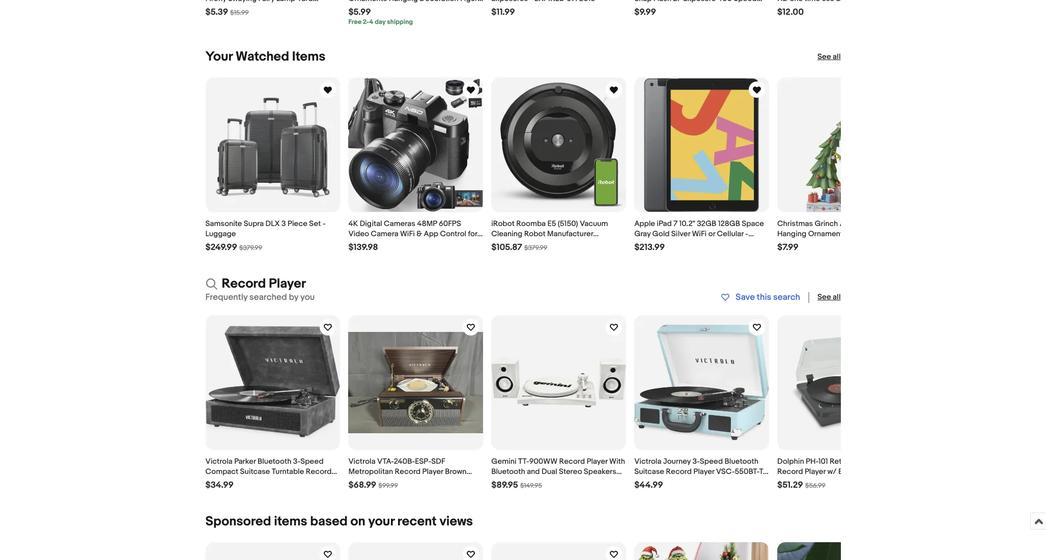 Task type: vqa. For each thing, say whether or not it's contained in the screenshot.
1st "Speed" from the right
yes



Task type: locate. For each thing, give the bounding box(es) containing it.
$51.29 text field
[[778, 480, 804, 491]]

$5.39 text field
[[206, 7, 228, 18]]

0 horizontal spatial turntable
[[272, 467, 304, 477]]

victrola for $44.99
[[635, 457, 662, 466]]

victrola inside victrola journey 3-speed bluetooth suitcase record player vsc-550bt-tq turquoise
[[635, 457, 662, 466]]

$5.99 text field
[[349, 7, 371, 18]]

4k digital cameras 48mp 60fps video camera wifi & app control for photography
[[349, 219, 478, 249]]

space
[[742, 219, 765, 229]]

0 vertical spatial see
[[818, 52, 832, 62]]

good
[[635, 239, 655, 249]]

victrola up "compact"
[[206, 457, 233, 466]]

$139.98 text field
[[349, 242, 378, 253]]

1 horizontal spatial turntable
[[851, 457, 884, 466]]

player down sdf
[[423, 467, 444, 477]]

1 horizontal spatial bluetooth
[[492, 467, 526, 477]]

32gb
[[697, 219, 717, 229]]

$5.39
[[206, 7, 228, 17]]

victrola up metropolitan
[[349, 457, 376, 466]]

record player link
[[206, 276, 306, 292]]

and
[[527, 467, 540, 477]]

4
[[369, 18, 374, 26]]

victrola for $34.99
[[206, 457, 233, 466]]

ornaments
[[809, 229, 847, 239]]

4k
[[349, 219, 358, 229]]

1 all from the top
[[833, 52, 841, 62]]

1 horizontal spatial 3-
[[693, 457, 700, 466]]

player down ph-
[[805, 467, 826, 477]]

views
[[440, 514, 473, 530]]

$5.39 $15.99
[[206, 7, 249, 17]]

all down $12.00 link
[[833, 52, 841, 62]]

your
[[206, 49, 233, 65]]

$11.99 link
[[492, 0, 627, 18]]

1 $379.99 from the left
[[239, 244, 262, 252]]

camera
[[371, 229, 399, 239]]

you
[[301, 292, 315, 302]]

previous price $56.99 text field
[[806, 482, 826, 490]]

$7.99 text field
[[778, 242, 799, 253]]

journey
[[664, 457, 691, 466]]

- down space
[[746, 229, 749, 239]]

- right set
[[323, 219, 326, 229]]

tq
[[760, 467, 770, 477]]

$7.99
[[778, 242, 799, 253]]

see all down $12.00 link
[[818, 52, 841, 62]]

1 vertical spatial turntable
[[272, 467, 304, 477]]

previous price $149.95 text field
[[521, 482, 542, 490]]

ipad
[[657, 219, 672, 229]]

wifi left the or
[[692, 229, 707, 239]]

sponsored items based on your recent views
[[206, 514, 473, 530]]

$9.99 text field
[[635, 7, 657, 18]]

0 vertical spatial all
[[833, 52, 841, 62]]

turntable up items
[[272, 467, 304, 477]]

tree
[[888, 219, 903, 229]]

record inside gemini tt-900ww record player with bluetooth and dual stereo speakers white
[[560, 457, 585, 466]]

acrylic
[[840, 219, 865, 229]]

roomba
[[517, 219, 546, 229]]

$5.99
[[349, 7, 371, 17]]

wifi
[[400, 229, 415, 239], [692, 229, 707, 239]]

1 victrola from the left
[[206, 457, 233, 466]]

2 3- from the left
[[693, 457, 700, 466]]

3 victrola from the left
[[635, 457, 662, 466]]

1 vertical spatial -
[[746, 229, 749, 239]]

samsonite supra dlx 3 piece set - luggage $249.99 $379.99
[[206, 219, 326, 253]]

2 suitcase from the left
[[635, 467, 665, 477]]

bluetooth right parker
[[258, 457, 292, 466]]

0 vertical spatial see all link
[[818, 52, 841, 62]]

2 speed from the left
[[700, 457, 723, 466]]

bluetooth down gemini
[[492, 467, 526, 477]]

irobot
[[492, 219, 515, 229]]

0 horizontal spatial suitcase
[[240, 467, 270, 477]]

$379.99
[[239, 244, 262, 252], [525, 244, 548, 252]]

player down "compact"
[[206, 477, 227, 487]]

$379.99 inside 'samsonite supra dlx 3 piece set - luggage $249.99 $379.99'
[[239, 244, 262, 252]]

all right 'search'
[[833, 293, 841, 302]]

suitcase up turquoise
[[635, 467, 665, 477]]

2 see all from the top
[[818, 293, 841, 302]]

1 horizontal spatial $379.99
[[525, 244, 548, 252]]

0 horizontal spatial -
[[323, 219, 326, 229]]

parker
[[234, 457, 256, 466]]

player inside victrola vta-240b-esp-sdf metropolitan record player brown new open box
[[423, 467, 444, 477]]

manufacturer
[[548, 229, 594, 239]]

control
[[440, 229, 467, 239]]

bluetooth inside gemini tt-900ww record player with bluetooth and dual stereo speakers white
[[492, 467, 526, 477]]

player left vsc-
[[694, 467, 715, 477]]

$379.99 down supra at the top left of the page
[[239, 244, 262, 252]]

player up speakers
[[587, 457, 608, 466]]

48mp
[[417, 219, 437, 229]]

see all link down $12.00 link
[[818, 52, 841, 62]]

silver
[[672, 229, 691, 239]]

player up the by
[[269, 276, 306, 292]]

record inside dolphin ph-101 retro turntable vinyl record player w/ bluetooth, builtin speaker
[[778, 467, 804, 477]]

101
[[819, 457, 829, 466]]

victrola inside victrola vta-240b-esp-sdf metropolitan record player brown new open box
[[349, 457, 376, 466]]

0 vertical spatial turntable
[[851, 457, 884, 466]]

$139.98
[[349, 242, 378, 253]]

- inside apple ipad 7 10.2" 32gb 128gb space gray gold silver wifi or cellular - good
[[746, 229, 749, 239]]

2-
[[363, 18, 369, 26]]

your
[[369, 514, 395, 530]]

victrola
[[206, 457, 233, 466], [349, 457, 376, 466], [635, 457, 662, 466]]

see all
[[818, 52, 841, 62], [818, 293, 841, 302]]

bluetooth up the 550bt-
[[725, 457, 759, 466]]

0 horizontal spatial bluetooth
[[258, 457, 292, 466]]

1 vertical spatial all
[[833, 293, 841, 302]]

wifi inside 4k digital cameras 48mp 60fps video camera wifi & app control for photography
[[400, 229, 415, 239]]

0 horizontal spatial victrola
[[206, 457, 233, 466]]

1 suitcase from the left
[[240, 467, 270, 477]]

1 speed from the left
[[301, 457, 324, 466]]

2 $379.99 from the left
[[525, 244, 548, 252]]

wifi left &
[[400, 229, 415, 239]]

previous price $379.99 text field
[[525, 244, 548, 252]]

apple ipad 7 10.2" 32gb 128gb space gray gold silver wifi or cellular - good
[[635, 219, 765, 249]]

see all link
[[818, 52, 841, 62], [818, 293, 841, 303]]

3- inside victrola parker bluetooth 3-speed compact suitcase turntable record player
[[293, 457, 301, 466]]

1 horizontal spatial -
[[746, 229, 749, 239]]

$68.99 text field
[[349, 480, 377, 491]]

previous price $15.99 text field
[[230, 9, 249, 17]]

1 horizontal spatial victrola
[[349, 457, 376, 466]]

suitcase down parker
[[240, 467, 270, 477]]

0 horizontal spatial speed
[[301, 457, 324, 466]]

2 victrola from the left
[[349, 457, 376, 466]]

open
[[366, 477, 385, 487]]

apple
[[635, 219, 656, 229]]

1 vertical spatial see
[[818, 293, 832, 302]]

turquoise
[[635, 477, 669, 487]]

$12.00 link
[[778, 0, 913, 18]]

1 horizontal spatial speed
[[700, 457, 723, 466]]

$379.99 down robot
[[525, 244, 548, 252]]

1 see all link from the top
[[818, 52, 841, 62]]

decoration
[[849, 229, 888, 239]]

0 horizontal spatial 3-
[[293, 457, 301, 466]]

$44.99 text field
[[635, 480, 664, 491]]

see all link right 'search'
[[818, 293, 841, 303]]

or
[[709, 229, 716, 239]]

victrola up turquoise
[[635, 457, 662, 466]]

3- inside victrola journey 3-speed bluetooth suitcase record player vsc-550bt-tq turquoise
[[693, 457, 700, 466]]

$44.99
[[635, 480, 664, 490]]

0 horizontal spatial $379.99
[[239, 244, 262, 252]]

photography
[[349, 239, 393, 249]]

1 vertical spatial see all
[[818, 293, 841, 302]]

2 horizontal spatial victrola
[[635, 457, 662, 466]]

suitcase inside victrola parker bluetooth 3-speed compact suitcase turntable record player
[[240, 467, 270, 477]]

turntable up bluetooth,
[[851, 457, 884, 466]]

1 horizontal spatial suitcase
[[635, 467, 665, 477]]

victrola inside victrola parker bluetooth 3-speed compact suitcase turntable record player
[[206, 457, 233, 466]]

1 horizontal spatial wifi
[[692, 229, 707, 239]]

refurbished
[[525, 239, 567, 249]]

$9.99
[[635, 7, 657, 17]]

christmas grinch acrylic xmas tree hanging ornaments decoration flat 2d
[[778, 219, 903, 249]]

3-
[[293, 457, 301, 466], [693, 457, 700, 466]]

0 vertical spatial -
[[323, 219, 326, 229]]

brown
[[445, 467, 467, 477]]

0 horizontal spatial wifi
[[400, 229, 415, 239]]

metropolitan
[[349, 467, 393, 477]]

box
[[387, 477, 400, 487]]

speaker
[[778, 477, 807, 487]]

240b-
[[394, 457, 415, 466]]

see
[[818, 52, 832, 62], [818, 293, 832, 302]]

1 wifi from the left
[[400, 229, 415, 239]]

$51.29 $56.99
[[778, 480, 826, 490]]

$51.29
[[778, 480, 804, 490]]

suitcase inside victrola journey 3-speed bluetooth suitcase record player vsc-550bt-tq turquoise
[[635, 467, 665, 477]]

see all right 'search'
[[818, 293, 841, 302]]

cellular
[[717, 229, 744, 239]]

$56.99
[[806, 482, 826, 490]]

christmas
[[778, 219, 814, 229]]

2 horizontal spatial bluetooth
[[725, 457, 759, 466]]

0 vertical spatial see all
[[818, 52, 841, 62]]

60fps
[[439, 219, 461, 229]]

Free 2-4 day shipping text field
[[349, 18, 413, 26]]

1 vertical spatial see all link
[[818, 293, 841, 303]]

2 see from the top
[[818, 293, 832, 302]]

search
[[774, 293, 801, 303]]

2 wifi from the left
[[692, 229, 707, 239]]

shipping
[[387, 18, 413, 26]]

frequently searched by you element
[[206, 292, 315, 303]]

free
[[349, 18, 362, 26]]

1 3- from the left
[[293, 457, 301, 466]]



Task type: describe. For each thing, give the bounding box(es) containing it.
save this search button
[[719, 292, 801, 303]]

speed inside victrola journey 3-speed bluetooth suitcase record player vsc-550bt-tq turquoise
[[700, 457, 723, 466]]

1 see from the top
[[818, 52, 832, 62]]

day
[[375, 18, 386, 26]]

vsc-
[[717, 467, 735, 477]]

$105.87 text field
[[492, 242, 523, 253]]

flat
[[890, 229, 902, 239]]

sponsored
[[206, 514, 271, 530]]

gemini tt-900ww record player with bluetooth and dual stereo speakers white
[[492, 457, 626, 487]]

video
[[349, 229, 369, 239]]

wifi inside apple ipad 7 10.2" 32gb 128gb space gray gold silver wifi or cellular - good
[[692, 229, 707, 239]]

frequently searched by you
[[206, 292, 315, 302]]

samsonite
[[206, 219, 242, 229]]

victrola parker bluetooth 3-speed compact suitcase turntable record player
[[206, 457, 332, 487]]

$105.87
[[492, 242, 523, 253]]

based
[[310, 514, 348, 530]]

player inside victrola parker bluetooth 3-speed compact suitcase turntable record player
[[206, 477, 227, 487]]

(5150)
[[558, 219, 578, 229]]

this
[[757, 293, 772, 303]]

vinyl
[[885, 457, 902, 466]]

2 see all link from the top
[[818, 293, 841, 303]]

vta-
[[377, 457, 394, 466]]

128gb
[[719, 219, 741, 229]]

save
[[736, 293, 755, 303]]

retro
[[830, 457, 849, 466]]

compact
[[206, 467, 239, 477]]

1 see all from the top
[[818, 52, 841, 62]]

$213.99 text field
[[635, 242, 665, 253]]

xmas
[[867, 219, 886, 229]]

$11.99
[[492, 7, 515, 17]]

7
[[674, 219, 678, 229]]

$9.99 link
[[635, 0, 770, 18]]

$149.95
[[521, 482, 542, 490]]

$11.99 text field
[[492, 7, 515, 18]]

certified
[[492, 239, 523, 249]]

$12.00 text field
[[778, 7, 804, 18]]

record player
[[222, 276, 306, 292]]

piece
[[288, 219, 308, 229]]

$34.99 text field
[[206, 480, 234, 491]]

gold
[[653, 229, 670, 239]]

previous price $99.99 text field
[[379, 482, 398, 490]]

on
[[351, 514, 366, 530]]

$68.99
[[349, 480, 377, 490]]

robot
[[525, 229, 546, 239]]

white
[[492, 477, 512, 487]]

&
[[417, 229, 422, 239]]

save this search
[[736, 293, 801, 303]]

sdf
[[432, 457, 445, 466]]

3
[[282, 219, 286, 229]]

player inside victrola journey 3-speed bluetooth suitcase record player vsc-550bt-tq turquoise
[[694, 467, 715, 477]]

frequently
[[206, 292, 248, 302]]

$89.95 $149.95
[[492, 480, 542, 490]]

$213.99
[[635, 242, 665, 253]]

$249.99
[[206, 242, 237, 253]]

turntable inside dolphin ph-101 retro turntable vinyl record player w/ bluetooth, builtin speaker
[[851, 457, 884, 466]]

set
[[309, 219, 321, 229]]

turntable inside victrola parker bluetooth 3-speed compact suitcase turntable record player
[[272, 467, 304, 477]]

dlx
[[266, 219, 280, 229]]

esp-
[[415, 457, 432, 466]]

$5.99 free 2-4 day shipping
[[349, 7, 413, 26]]

app
[[424, 229, 439, 239]]

bluetooth inside victrola journey 3-speed bluetooth suitcase record player vsc-550bt-tq turquoise
[[725, 457, 759, 466]]

speed inside victrola parker bluetooth 3-speed compact suitcase turntable record player
[[301, 457, 324, 466]]

$99.99
[[379, 482, 398, 490]]

$12.00
[[778, 7, 804, 17]]

victrola vta-240b-esp-sdf metropolitan record player brown new open box
[[349, 457, 467, 487]]

items
[[292, 49, 326, 65]]

new
[[349, 477, 364, 487]]

tt-
[[519, 457, 530, 466]]

by
[[289, 292, 299, 302]]

10.2"
[[680, 219, 696, 229]]

dolphin ph-101 retro turntable vinyl record player w/ bluetooth, builtin speaker
[[778, 457, 902, 487]]

record inside victrola journey 3-speed bluetooth suitcase record player vsc-550bt-tq turquoise
[[666, 467, 692, 477]]

ph-
[[806, 457, 819, 466]]

record inside victrola vta-240b-esp-sdf metropolitan record player brown new open box
[[395, 467, 421, 477]]

player inside dolphin ph-101 retro turntable vinyl record player w/ bluetooth, builtin speaker
[[805, 467, 826, 477]]

gray
[[635, 229, 651, 239]]

for
[[468, 229, 478, 239]]

550bt-
[[735, 467, 760, 477]]

dual
[[542, 467, 558, 477]]

searched
[[250, 292, 287, 302]]

900ww
[[530, 457, 558, 466]]

bluetooth inside victrola parker bluetooth 3-speed compact suitcase turntable record player
[[258, 457, 292, 466]]

$249.99 text field
[[206, 242, 237, 253]]

$15.99
[[230, 9, 249, 17]]

recent
[[398, 514, 437, 530]]

$34.99
[[206, 480, 234, 490]]

- inside 'samsonite supra dlx 3 piece set - luggage $249.99 $379.99'
[[323, 219, 326, 229]]

$89.95
[[492, 480, 519, 490]]

2 all from the top
[[833, 293, 841, 302]]

hanging
[[778, 229, 807, 239]]

record inside victrola parker bluetooth 3-speed compact suitcase turntable record player
[[306, 467, 332, 477]]

luggage
[[206, 229, 236, 239]]

victrola journey 3-speed bluetooth suitcase record player vsc-550bt-tq turquoise
[[635, 457, 770, 487]]

irobot roomba e5 (5150) vacuum cleaning robot manufacturer certified refurbished
[[492, 219, 608, 249]]

dolphin
[[778, 457, 805, 466]]

watched
[[236, 49, 289, 65]]

previous price $379.99 text field
[[239, 244, 262, 252]]

your watched items
[[206, 49, 326, 65]]

speakers
[[584, 467, 617, 477]]

player inside gemini tt-900ww record player with bluetooth and dual stereo speakers white
[[587, 457, 608, 466]]

with
[[610, 457, 626, 466]]

$89.95 text field
[[492, 480, 519, 491]]

$379.99 inside $105.87 $379.99
[[525, 244, 548, 252]]



